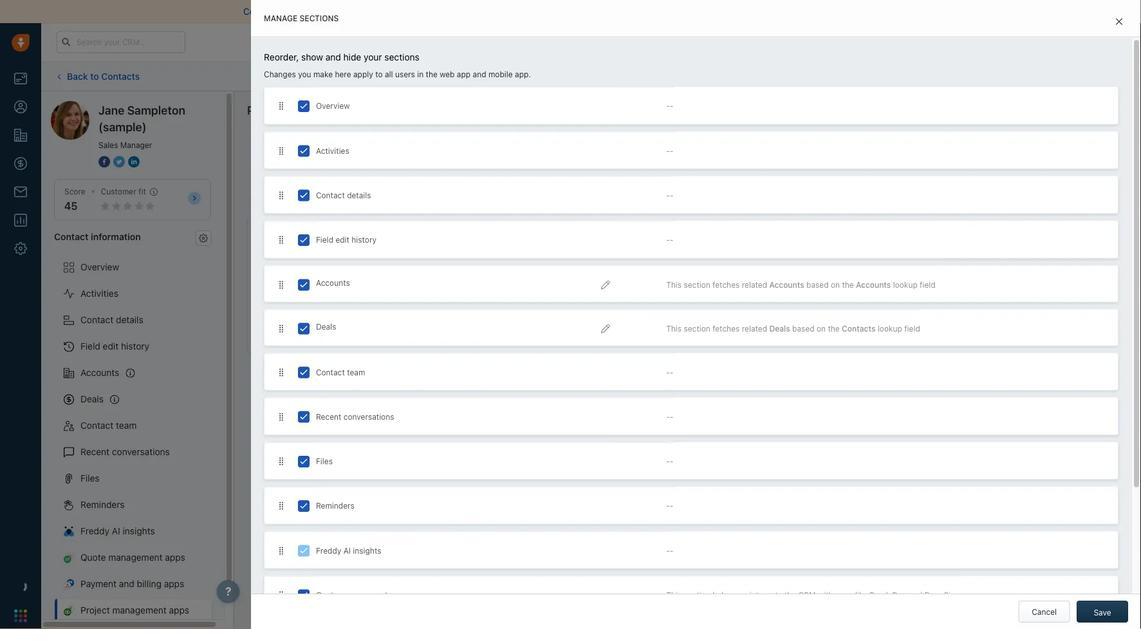 Task type: locate. For each thing, give the bounding box(es) containing it.
1 vertical spatial insights
[[353, 546, 382, 555]]

1 vertical spatial contact details
[[80, 315, 143, 325]]

0 vertical spatial field
[[316, 235, 334, 244]]

way
[[501, 6, 518, 17]]

1 vertical spatial ai
[[344, 546, 351, 555]]

2 fetches from the top
[[713, 324, 740, 333]]

1 horizontal spatial in
[[462, 286, 469, 297]]

0 horizontal spatial quote
[[80, 552, 106, 563]]

from
[[880, 286, 900, 297]]

2 vertical spatial quote management apps
[[316, 591, 408, 600]]

here
[[335, 70, 351, 79]]

pandadoc
[[870, 591, 907, 600]]

users
[[395, 70, 415, 79]]

1 ui drag handle image from the top
[[278, 102, 285, 111]]

reorder, show and hide your sections dialog
[[251, 0, 1142, 629]]

0 horizontal spatial details
[[116, 315, 143, 325]]

1 vertical spatial history
[[121, 341, 149, 352]]

0 vertical spatial freddy
[[80, 526, 110, 536]]

in for create quotes and proposals based on the deals in your crm
[[462, 286, 469, 297]]

field
[[316, 235, 334, 244], [80, 341, 100, 352]]

freddy inside "reorder, show and hide your sections" dialog
[[316, 546, 342, 555]]

1 horizontal spatial contacts
[[842, 324, 876, 333]]

related
[[742, 280, 768, 289], [742, 324, 768, 333]]

ui drag handle image for reminders
[[278, 501, 285, 510]]

accounts
[[316, 278, 350, 287], [770, 280, 805, 289], [857, 280, 891, 289], [80, 367, 119, 378]]

quote
[[258, 228, 284, 239], [80, 552, 106, 563], [316, 591, 338, 600]]

contact team
[[316, 368, 365, 377], [80, 420, 137, 431]]

history inside "reorder, show and hide your sections" dialog
[[352, 235, 377, 244]]

activities right jira
[[316, 146, 350, 155]]

1 horizontal spatial view
[[562, 327, 579, 336]]

3 section from the top
[[684, 591, 711, 600]]

0 vertical spatial edit
[[336, 235, 350, 244]]

0 horizontal spatial activities
[[80, 288, 118, 299]]

1 horizontal spatial freddy
[[316, 546, 342, 555]]

0 vertical spatial related
[[742, 280, 768, 289]]

0 horizontal spatial contacts
[[101, 71, 140, 81]]

recent conversations inside "reorder, show and hide your sections" dialog
[[316, 412, 395, 421]]

0 horizontal spatial view
[[265, 314, 282, 323]]

4 ui drag handle image from the top
[[278, 546, 285, 555]]

0 horizontal spatial to
[[90, 71, 99, 81]]

sections
[[300, 14, 339, 23], [385, 52, 420, 62]]

quotes
[[288, 286, 316, 297]]

0 horizontal spatial freddy ai insights
[[80, 526, 155, 536]]

send email image
[[1014, 37, 1023, 48]]

5 -- from the top
[[667, 368, 674, 377]]

twitter circled image
[[113, 155, 125, 168]]

1 horizontal spatial payment and billing apps
[[555, 228, 663, 239]]

ai
[[112, 526, 120, 536], [344, 546, 351, 555]]

2 horizontal spatial crm
[[1057, 286, 1077, 297]]

management inside "reorder, show and hide your sections" dialog
[[341, 591, 388, 600]]

in inside "reorder, show and hide your sections" dialog
[[417, 70, 424, 79]]

0 vertical spatial overview
[[316, 102, 350, 111]]

contacts down search your crm... text field
[[101, 71, 140, 81]]

1 vertical spatial sections
[[385, 52, 420, 62]]

6 ui drag handle image from the top
[[278, 368, 285, 377]]

4 ui drag handle image from the top
[[278, 235, 285, 244]]

0 horizontal spatial ai
[[112, 526, 120, 536]]

explore for explore plans
[[898, 37, 926, 46]]

this section fetches related accounts based on the accounts lookup field
[[667, 280, 936, 289]]

1 create from the left
[[258, 286, 285, 297]]

related down manage
[[742, 324, 768, 333]]

0 vertical spatial lookup
[[894, 280, 918, 289]]

ai inside "reorder, show and hide your sections" dialog
[[344, 546, 351, 555]]

1 this from the top
[[667, 280, 682, 289]]

field edit history
[[316, 235, 377, 244], [80, 341, 149, 352]]

1 section from the top
[[684, 280, 711, 289]]

based for this section fetches related accounts based on the accounts lookup field
[[807, 280, 829, 289]]

1 horizontal spatial conversations
[[344, 412, 395, 421]]

ui drag handle image for overview
[[278, 102, 285, 111]]

with right up
[[1017, 286, 1034, 297]]

0 vertical spatial ai
[[112, 526, 120, 536]]

0 horizontal spatial field edit history
[[80, 341, 149, 352]]

0 horizontal spatial view apps
[[265, 314, 302, 323]]

0 horizontal spatial contact team
[[80, 420, 137, 431]]

create invoices, share them with customers, and manage payments
[[555, 286, 792, 310]]

with right them
[[673, 286, 690, 297]]

0 horizontal spatial payment
[[80, 579, 117, 589]]

7 ui drag handle image from the top
[[278, 457, 285, 466]]

on for this section fetches related deals based on the contacts lookup field
[[817, 324, 826, 333]]

lookup up explore apps
[[894, 280, 918, 289]]

1 horizontal spatial freddy ai insights
[[316, 546, 382, 555]]

files
[[316, 457, 333, 466], [80, 473, 100, 484]]

on right proposals
[[408, 286, 418, 297]]

3 ui drag handle image from the top
[[278, 501, 285, 510]]

1 vertical spatial freddy
[[316, 546, 342, 555]]

3 this from the top
[[667, 591, 682, 600]]

recent
[[316, 412, 342, 421], [80, 447, 110, 457]]

4 -- from the top
[[667, 235, 674, 244]]

-- for contact team
[[667, 368, 674, 377]]

the
[[426, 70, 438, 79], [843, 280, 854, 289], [421, 286, 434, 297], [828, 324, 840, 333], [785, 591, 797, 600]]

2 horizontal spatial on
[[831, 280, 840, 289]]

5 ui drag handle image from the top
[[278, 324, 285, 333]]

based right manage
[[807, 280, 829, 289]]

customer
[[101, 187, 136, 196]]

recent inside "reorder, show and hide your sections" dialog
[[316, 412, 342, 421]]

1 vertical spatial in
[[417, 70, 424, 79]]

contacts down select
[[842, 324, 876, 333]]

related right "customers," at right top
[[742, 280, 768, 289]]

-- for recent conversations
[[667, 412, 674, 421]]

1 horizontal spatial history
[[352, 235, 377, 244]]

0 horizontal spatial sections
[[300, 14, 339, 23]]

1 horizontal spatial contact details
[[316, 191, 371, 200]]

ui drag handle image for contact details
[[278, 191, 285, 200]]

1 vertical spatial contact team
[[80, 420, 137, 431]]

ui drag handle image
[[278, 280, 285, 289], [278, 412, 285, 421], [278, 501, 285, 510], [278, 546, 285, 555], [278, 591, 285, 600]]

1 vertical spatial files
[[80, 473, 100, 484]]

edit inside "reorder, show and hide your sections" dialog
[[336, 235, 350, 244]]

on
[[831, 280, 840, 289], [408, 286, 418, 297], [817, 324, 826, 333]]

1 vertical spatial details
[[116, 315, 143, 325]]

fit
[[139, 187, 146, 196]]

0 horizontal spatial billing
[[137, 579, 162, 589]]

1 horizontal spatial overview
[[316, 102, 350, 111]]

section down "create invoices, share them with customers, and manage payments"
[[684, 324, 711, 333]]

-- for reminders
[[667, 501, 674, 510]]

0 vertical spatial field edit history
[[316, 235, 377, 244]]

view apps button down quotes in the top of the page
[[258, 308, 321, 330]]

details
[[347, 191, 371, 200], [116, 315, 143, 325]]

based for this section fetches related deals based on the contacts lookup field
[[793, 324, 815, 333]]

to right the back
[[90, 71, 99, 81]]

0 vertical spatial fetches
[[713, 280, 740, 289]]

1 vertical spatial section
[[684, 324, 711, 333]]

back
[[67, 71, 88, 81]]

0 vertical spatial billing
[[613, 228, 640, 239]]

0 vertical spatial view
[[265, 314, 282, 323]]

1 horizontal spatial ai
[[344, 546, 351, 555]]

can
[[963, 286, 978, 297]]

reminders
[[80, 499, 125, 510], [316, 501, 355, 510]]

and
[[443, 6, 459, 17], [326, 52, 341, 62], [473, 70, 487, 79], [595, 228, 611, 239], [319, 286, 334, 297], [741, 286, 757, 297], [119, 579, 135, 589], [909, 591, 923, 600]]

5 ui drag handle image from the top
[[278, 591, 285, 600]]

freddy ai insights
[[80, 526, 155, 536], [316, 546, 382, 555]]

lookup for contacts
[[878, 324, 903, 333]]

field right "40+"
[[920, 280, 936, 289]]

app.
[[515, 70, 531, 79]]

center image
[[602, 324, 611, 333]]

mobile
[[489, 70, 513, 79]]

2 this from the top
[[667, 324, 682, 333]]

team inside "reorder, show and hide your sections" dialog
[[347, 368, 365, 377]]

connect your mailbox to improve deliverability and enable 2-way sync of email conversations.
[[243, 6, 641, 17]]

explore left plans
[[898, 37, 926, 46]]

1 horizontal spatial project
[[247, 103, 285, 117]]

contact
[[316, 191, 345, 200], [54, 231, 89, 242], [80, 315, 114, 325], [316, 368, 345, 377], [80, 420, 114, 431]]

6 -- from the top
[[667, 412, 674, 421]]

45
[[64, 200, 78, 212]]

with left like
[[818, 591, 834, 600]]

recent conversations
[[316, 412, 395, 421], [80, 447, 170, 457]]

back to contacts link
[[54, 66, 140, 86]]

-
[[667, 102, 670, 111], [670, 102, 674, 111], [667, 146, 670, 155], [670, 146, 674, 155], [667, 191, 670, 200], [670, 191, 674, 200], [667, 235, 670, 244], [670, 235, 674, 244], [667, 368, 670, 377], [670, 368, 674, 377], [667, 412, 670, 421], [670, 412, 674, 421], [667, 457, 670, 466], [670, 457, 674, 466], [667, 501, 670, 510], [670, 501, 674, 510], [667, 546, 670, 555], [670, 546, 674, 555]]

to
[[338, 6, 347, 17], [376, 70, 383, 79], [90, 71, 99, 81]]

select from 40+ apps that can team up with your crm
[[852, 286, 1077, 297]]

view apps left center icon
[[562, 327, 599, 336]]

crm
[[493, 286, 513, 297], [1057, 286, 1077, 297], [799, 591, 816, 600]]

customer fit
[[101, 187, 146, 196]]

section right them
[[684, 280, 711, 289]]

2 vertical spatial section
[[684, 591, 711, 600]]

1 horizontal spatial team
[[347, 368, 365, 377]]

activities down contact information
[[80, 288, 118, 299]]

based down this section fetches related accounts based on the accounts lookup field on the right top of the page
[[793, 324, 815, 333]]

crm for select from 40+ apps that can team up with your crm
[[1057, 286, 1077, 297]]

ui drag handle image
[[278, 102, 285, 111], [278, 146, 285, 155], [278, 191, 285, 200], [278, 235, 285, 244], [278, 324, 285, 333], [278, 368, 285, 377], [278, 457, 285, 466]]

history
[[352, 235, 377, 244], [121, 341, 149, 352]]

1 horizontal spatial on
[[817, 324, 826, 333]]

all
[[385, 70, 393, 79]]

explore inside button
[[874, 314, 901, 323]]

that
[[944, 286, 961, 297]]

0 vertical spatial payment
[[555, 228, 593, 239]]

create inside "create invoices, share them with customers, and manage payments"
[[555, 286, 582, 297]]

0 vertical spatial activities
[[316, 146, 350, 155]]

1 horizontal spatial with
[[818, 591, 834, 600]]

fetches
[[713, 280, 740, 289], [713, 324, 740, 333]]

3 ui drag handle image from the top
[[278, 191, 285, 200]]

1 horizontal spatial insights
[[353, 546, 382, 555]]

7 -- from the top
[[667, 457, 674, 466]]

1 ui drag handle image from the top
[[278, 280, 285, 289]]

with inside "reorder, show and hide your sections" dialog
[[818, 591, 834, 600]]

this left helps
[[667, 591, 682, 600]]

0 vertical spatial quote
[[258, 228, 284, 239]]

apply
[[354, 70, 373, 79]]

this right share
[[667, 280, 682, 289]]

2 section from the top
[[684, 324, 711, 333]]

fetches down "customers," at right top
[[713, 324, 740, 333]]

overview down make
[[316, 102, 350, 111]]

view apps button
[[258, 308, 321, 330], [555, 321, 619, 342]]

this for this section fetches related accounts based on the accounts lookup field
[[667, 280, 682, 289]]

8 -- from the top
[[667, 501, 674, 510]]

2 related from the top
[[742, 324, 768, 333]]

information
[[91, 231, 141, 242]]

section left helps
[[684, 591, 711, 600]]

on left select
[[831, 280, 840, 289]]

9 -- from the top
[[667, 546, 674, 555]]

0 vertical spatial team
[[981, 286, 1001, 297]]

view apps button down payments
[[555, 321, 619, 342]]

0 vertical spatial contacts
[[101, 71, 140, 81]]

you right helps
[[735, 591, 748, 600]]

ends
[[822, 38, 839, 46]]

this down "create invoices, share them with customers, and manage payments"
[[667, 324, 682, 333]]

2 vertical spatial quote
[[316, 591, 338, 600]]

0 vertical spatial recent conversations
[[316, 412, 395, 421]]

deals
[[436, 286, 460, 297], [316, 322, 337, 331], [770, 324, 791, 333], [80, 394, 104, 404]]

1 vertical spatial field edit history
[[80, 341, 149, 352]]

insights inside "reorder, show and hide your sections" dialog
[[353, 546, 382, 555]]

2 -- from the top
[[667, 146, 674, 155]]

helps
[[713, 591, 733, 600]]

related for accounts
[[742, 280, 768, 289]]

field inside "reorder, show and hide your sections" dialog
[[316, 235, 334, 244]]

fetches left manage
[[713, 280, 740, 289]]

in for changes you make here apply to all users in the web app and mobile app.
[[417, 70, 424, 79]]

2 horizontal spatial quote
[[316, 591, 338, 600]]

quote management apps inside "reorder, show and hide your sections" dialog
[[316, 591, 408, 600]]

0 horizontal spatial insights
[[123, 526, 155, 536]]

overview inside "reorder, show and hide your sections" dialog
[[316, 102, 350, 111]]

lookup for accounts
[[894, 280, 918, 289]]

details inside "reorder, show and hide your sections" dialog
[[347, 191, 371, 200]]

sync
[[521, 6, 540, 17]]

this
[[667, 280, 682, 289], [667, 324, 682, 333], [667, 591, 682, 600]]

create for create invoices, share them with customers, and manage payments
[[555, 286, 582, 297]]

3 -- from the top
[[667, 191, 674, 200]]

2 create from the left
[[555, 286, 582, 297]]

1 vertical spatial payment and billing apps
[[80, 579, 184, 589]]

your inside dialog
[[364, 52, 382, 62]]

1 -- from the top
[[667, 102, 674, 111]]

2 ui drag handle image from the top
[[278, 146, 285, 155]]

insights
[[123, 526, 155, 536], [353, 546, 382, 555]]

1 related from the top
[[742, 280, 768, 289]]

related for deals
[[742, 324, 768, 333]]

sections right manage
[[300, 14, 339, 23]]

1 vertical spatial you
[[735, 591, 748, 600]]

0 vertical spatial section
[[684, 280, 711, 289]]

on for this section fetches related accounts based on the accounts lookup field
[[831, 280, 840, 289]]

0 vertical spatial this
[[667, 280, 682, 289]]

connect
[[243, 6, 279, 17]]

0 horizontal spatial edit
[[103, 341, 119, 352]]

0 vertical spatial view apps
[[265, 314, 302, 323]]

create up payments
[[555, 286, 582, 297]]

to left all
[[376, 70, 383, 79]]

0 vertical spatial field
[[920, 280, 936, 289]]

create left quotes in the top of the page
[[258, 286, 285, 297]]

based right proposals
[[380, 286, 405, 297]]

explore
[[898, 37, 926, 46], [874, 314, 901, 323]]

field down explore apps
[[905, 324, 921, 333]]

0 horizontal spatial field
[[80, 341, 100, 352]]

0 vertical spatial conversations
[[344, 412, 395, 421]]

create
[[258, 286, 285, 297], [555, 286, 582, 297]]

overview down contact information
[[80, 262, 119, 272]]

0 horizontal spatial reminders
[[80, 499, 125, 510]]

field
[[920, 280, 936, 289], [905, 324, 921, 333]]

0 vertical spatial explore
[[898, 37, 926, 46]]

section for this section fetches related deals based on the contacts lookup field
[[684, 324, 711, 333]]

1 vertical spatial view
[[562, 327, 579, 336]]

ui drag handle image for quote management apps
[[278, 591, 285, 600]]

1 horizontal spatial create
[[555, 286, 582, 297]]

ui drag handle image for files
[[278, 457, 285, 466]]

to right mailbox
[[338, 6, 347, 17]]

1 vertical spatial fetches
[[713, 324, 740, 333]]

quote management apps
[[258, 228, 367, 239], [80, 552, 185, 563], [316, 591, 408, 600]]

fetches for deals
[[713, 324, 740, 333]]

2 ui drag handle image from the top
[[278, 412, 285, 421]]

1 horizontal spatial view apps button
[[555, 321, 619, 342]]

email
[[554, 6, 577, 17]]

field for this section fetches related deals based on the contacts lookup field
[[905, 324, 921, 333]]

explore down "from"
[[874, 314, 901, 323]]

1 horizontal spatial project management apps
[[247, 103, 386, 117]]

on down this section fetches related accounts based on the accounts lookup field on the right top of the page
[[817, 324, 826, 333]]

1 horizontal spatial you
[[735, 591, 748, 600]]

1 vertical spatial team
[[347, 368, 365, 377]]

view apps down quotes in the top of the page
[[265, 314, 302, 323]]

you left make
[[298, 70, 311, 79]]

them
[[649, 286, 670, 297]]

1 fetches from the top
[[713, 280, 740, 289]]

mng settings image
[[199, 234, 208, 243]]

management
[[288, 103, 358, 117], [286, 228, 343, 239], [108, 552, 163, 563], [341, 591, 388, 600], [112, 605, 167, 616]]

deliverability
[[386, 6, 440, 17]]

billing
[[613, 228, 640, 239], [137, 579, 162, 589]]

lookup down explore apps
[[878, 324, 903, 333]]

sections up users
[[385, 52, 420, 62]]

payment
[[555, 228, 593, 239], [80, 579, 117, 589]]

view apps for invoices,
[[562, 327, 599, 336]]

0 horizontal spatial on
[[408, 286, 418, 297]]

this section helps you integrate the crm with apps like pandadoc and docusign
[[667, 591, 960, 600]]

section for this section helps you integrate the crm with apps like pandadoc and docusign
[[684, 591, 711, 600]]

edit
[[336, 235, 350, 244], [103, 341, 119, 352]]

21
[[849, 38, 856, 46]]



Task type: vqa. For each thing, say whether or not it's contained in the screenshot.


Task type: describe. For each thing, give the bounding box(es) containing it.
trial
[[807, 38, 820, 46]]

reminders inside "reorder, show and hide your sections" dialog
[[316, 501, 355, 510]]

1 horizontal spatial quote
[[258, 228, 284, 239]]

improve
[[349, 6, 384, 17]]

contact information
[[54, 231, 141, 242]]

explore apps button
[[852, 308, 940, 330]]

your trial ends in 21 days
[[790, 38, 874, 46]]

view apps button for invoices,
[[555, 321, 619, 342]]

share
[[624, 286, 646, 297]]

reorder,
[[264, 52, 299, 62]]

Search your CRM... text field
[[57, 31, 185, 53]]

manage sections
[[264, 14, 339, 23]]

section for this section fetches related accounts based on the accounts lookup field
[[684, 280, 711, 289]]

view for create quotes and proposals based on the deals in your crm
[[265, 314, 282, 323]]

app
[[457, 70, 471, 79]]

0 horizontal spatial you
[[298, 70, 311, 79]]

0 horizontal spatial recent
[[80, 447, 110, 457]]

up
[[1004, 286, 1014, 297]]

score
[[64, 187, 85, 196]]

payments
[[555, 299, 595, 310]]

quote inside "reorder, show and hide your sections" dialog
[[316, 591, 338, 600]]

apps inside explore apps button
[[903, 314, 921, 323]]

45 button
[[64, 200, 78, 212]]

0 vertical spatial quote management apps
[[258, 228, 367, 239]]

this for this section fetches related deals based on the contacts lookup field
[[667, 324, 682, 333]]

select
[[852, 286, 878, 297]]

2-
[[492, 6, 501, 17]]

sales
[[99, 140, 118, 149]]

2 vertical spatial team
[[116, 420, 137, 431]]

40+
[[902, 286, 919, 297]]

contacts inside "reorder, show and hide your sections" dialog
[[842, 324, 876, 333]]

ui drag handle image for activities
[[278, 146, 285, 155]]

crm for create quotes and proposals based on the deals in your crm
[[493, 286, 513, 297]]

more
[[873, 228, 895, 239]]

changes
[[264, 70, 296, 79]]

0 horizontal spatial project management apps
[[80, 605, 189, 616]]

conversations inside "reorder, show and hide your sections" dialog
[[344, 412, 395, 421]]

ui drag handle image for freddy ai insights
[[278, 546, 285, 555]]

web
[[440, 70, 455, 79]]

1 vertical spatial conversations
[[112, 447, 170, 457]]

explore plans
[[898, 37, 949, 46]]

-- for freddy ai insights
[[667, 546, 674, 555]]

1 vertical spatial quote
[[80, 552, 106, 563]]

enable
[[461, 6, 489, 17]]

crm inside "reorder, show and hide your sections" dialog
[[799, 591, 816, 600]]

plans
[[929, 37, 949, 46]]

to inside "reorder, show and hide your sections" dialog
[[376, 70, 383, 79]]

mailbox
[[303, 6, 336, 17]]

find
[[852, 228, 870, 239]]

0 horizontal spatial payment and billing apps
[[80, 579, 184, 589]]

1 vertical spatial edit
[[103, 341, 119, 352]]

this for this section helps you integrate the crm with apps like pandadoc and docusign
[[667, 591, 682, 600]]

manage
[[264, 14, 298, 23]]

hide
[[344, 52, 361, 62]]

1 vertical spatial billing
[[137, 579, 162, 589]]

2 horizontal spatial with
[[1017, 286, 1034, 297]]

explore for explore apps
[[874, 314, 901, 323]]

days
[[858, 38, 874, 46]]

0 vertical spatial in
[[841, 38, 847, 46]]

score 45
[[64, 187, 85, 212]]

sales manager
[[99, 140, 152, 149]]

view apps button for quotes
[[258, 308, 321, 330]]

and inside "create invoices, share them with customers, and manage payments"
[[741, 286, 757, 297]]

docusign
[[925, 591, 960, 600]]

view for create invoices, share them with customers, and manage payments
[[562, 327, 579, 336]]

ui drag handle image for field edit history
[[278, 235, 285, 244]]

show
[[302, 52, 323, 62]]

view apps for quotes
[[265, 314, 302, 323]]

like
[[856, 591, 868, 600]]

find more apps
[[852, 228, 918, 239]]

files inside "reorder, show and hide your sections" dialog
[[316, 457, 333, 466]]

reorder, show and hide your sections
[[264, 52, 420, 62]]

manage
[[759, 286, 792, 297]]

sampleton
[[127, 103, 185, 117]]

jane
[[99, 103, 125, 117]]

0 horizontal spatial freddy
[[80, 526, 110, 536]]

customers,
[[692, 286, 739, 297]]

1 horizontal spatial sections
[[385, 52, 420, 62]]

explore plans link
[[891, 34, 956, 50]]

fetches for accounts
[[713, 280, 740, 289]]

connect your mailbox link
[[243, 6, 338, 17]]

create quotes and proposals based on the deals in your crm
[[258, 286, 513, 297]]

changes you make here apply to all users in the web app and mobile app.
[[264, 70, 531, 79]]

save
[[1094, 608, 1112, 617]]

save button
[[1077, 601, 1129, 623]]

1 vertical spatial quote management apps
[[80, 552, 185, 563]]

freshworks switcher image
[[14, 609, 27, 622]]

-- for field edit history
[[667, 235, 674, 244]]

integrate
[[750, 591, 783, 600]]

contact details inside "reorder, show and hide your sections" dialog
[[316, 191, 371, 200]]

jane sampleton (sample)
[[99, 103, 185, 134]]

0 horizontal spatial files
[[80, 473, 100, 484]]

1 horizontal spatial to
[[338, 6, 347, 17]]

field edit history inside "reorder, show and hide your sections" dialog
[[316, 235, 377, 244]]

1 vertical spatial activities
[[80, 288, 118, 299]]

activities inside "reorder, show and hide your sections" dialog
[[316, 146, 350, 155]]

field for this section fetches related accounts based on the accounts lookup field
[[920, 280, 936, 289]]

(sample)
[[99, 120, 147, 134]]

linkedin circled image
[[128, 155, 140, 168]]

ui drag handle image for contact team
[[278, 368, 285, 377]]

0 vertical spatial insights
[[123, 526, 155, 536]]

0 horizontal spatial overview
[[80, 262, 119, 272]]

-- for files
[[667, 457, 674, 466]]

0 vertical spatial freddy ai insights
[[80, 526, 155, 536]]

cancel button
[[1019, 601, 1071, 623]]

with inside "create invoices, share them with customers, and manage payments"
[[673, 286, 690, 297]]

ui drag handle image for recent conversations
[[278, 412, 285, 421]]

explore apps
[[874, 314, 921, 323]]

jira
[[287, 146, 300, 155]]

-- for activities
[[667, 146, 674, 155]]

your
[[790, 38, 805, 46]]

back to contacts
[[67, 71, 140, 81]]

to inside back to contacts link
[[90, 71, 99, 81]]

facebook circled image
[[99, 155, 110, 168]]

center image
[[602, 280, 611, 289]]

0 vertical spatial project management apps
[[247, 103, 386, 117]]

0 vertical spatial payment and billing apps
[[555, 228, 663, 239]]

0 horizontal spatial project
[[80, 605, 110, 616]]

this section fetches related deals based on the contacts lookup field
[[667, 324, 921, 333]]

manager
[[120, 140, 152, 149]]

1 horizontal spatial payment
[[555, 228, 593, 239]]

0 vertical spatial project
[[247, 103, 285, 117]]

of
[[543, 6, 551, 17]]

proposals
[[337, 286, 377, 297]]

make
[[314, 70, 333, 79]]

-- for overview
[[667, 102, 674, 111]]

2 horizontal spatial team
[[981, 286, 1001, 297]]

cancel
[[1032, 607, 1057, 616]]

freddy ai insights inside "reorder, show and hide your sections" dialog
[[316, 546, 382, 555]]

conversations.
[[579, 6, 641, 17]]

-- for contact details
[[667, 191, 674, 200]]

invoices,
[[585, 286, 621, 297]]

0 horizontal spatial recent conversations
[[80, 447, 170, 457]]

contact team inside "reorder, show and hide your sections" dialog
[[316, 368, 365, 377]]

create for create quotes and proposals based on the deals in your crm
[[258, 286, 285, 297]]



